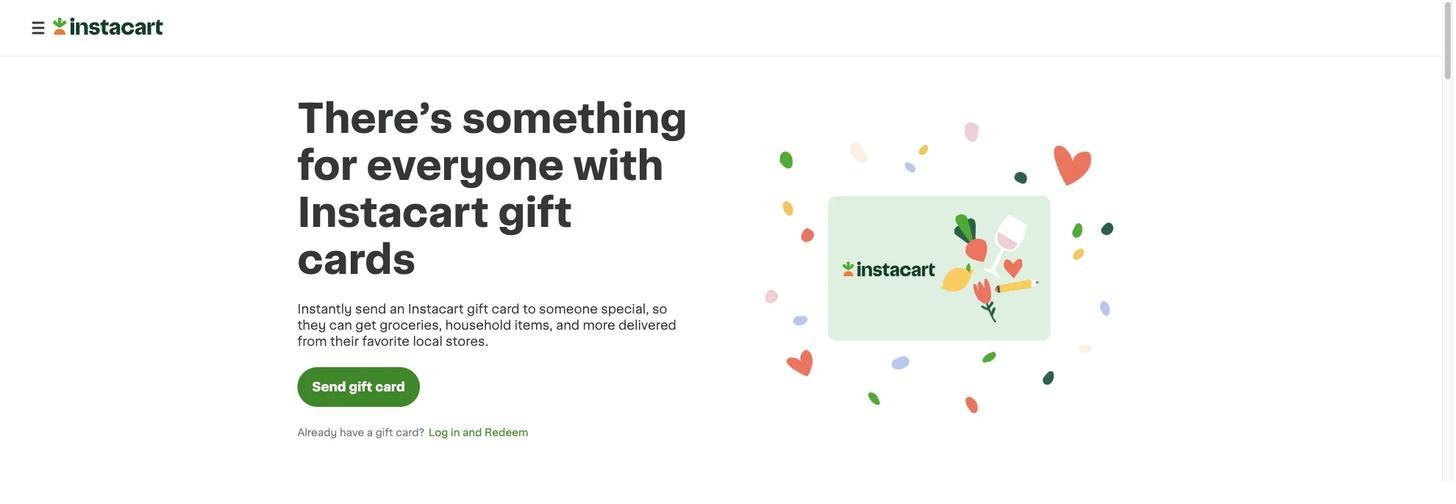 Task type: vqa. For each thing, say whether or not it's contained in the screenshot.
There's something for everyone with Instacart gift cards
yes



Task type: describe. For each thing, give the bounding box(es) containing it.
more
[[583, 320, 616, 332]]

stores.
[[446, 336, 489, 348]]

household
[[445, 320, 512, 332]]

from
[[298, 336, 327, 348]]

instantly send an instacart gift card to someone special, so they can get groceries, household items, and more delivered from their favorite local stores.
[[298, 303, 677, 348]]

redeem
[[485, 428, 529, 439]]

send
[[312, 381, 346, 394]]

instacart home image
[[53, 18, 163, 35]]

something
[[462, 100, 688, 139]]

card inside button
[[375, 381, 405, 394]]

have
[[340, 428, 364, 439]]

there's something for everyone with instacart gift cards
[[298, 100, 688, 280]]

there's
[[298, 100, 453, 139]]

can
[[329, 320, 352, 332]]

instacart inside instantly send an instacart gift card to someone special, so they can get groceries, household items, and more delivered from their favorite local stores.
[[408, 303, 464, 316]]

so
[[653, 303, 668, 316]]

send
[[355, 303, 387, 316]]

an
[[390, 303, 405, 316]]

and inside instantly send an instacart gift card to someone special, so they can get groceries, household items, and more delivered from their favorite local stores.
[[556, 320, 580, 332]]

for
[[298, 147, 358, 186]]



Task type: locate. For each thing, give the bounding box(es) containing it.
card down favorite
[[375, 381, 405, 394]]

instantly
[[298, 303, 352, 316]]

instacart up cards
[[298, 194, 489, 233]]

already have a gift card? log in and redeem
[[298, 428, 529, 439]]

favorite
[[362, 336, 410, 348]]

card?
[[396, 428, 425, 439]]

0 vertical spatial and
[[556, 320, 580, 332]]

and down the someone
[[556, 320, 580, 332]]

log in and redeem button
[[425, 425, 533, 441]]

local
[[413, 336, 443, 348]]

0 vertical spatial card
[[492, 303, 520, 316]]

card left to
[[492, 303, 520, 316]]

1 horizontal spatial and
[[556, 320, 580, 332]]

instacart inside there's something for everyone with instacart gift cards
[[298, 194, 489, 233]]

in
[[451, 428, 460, 439]]

get
[[356, 320, 377, 332]]

card
[[492, 303, 520, 316], [375, 381, 405, 394]]

send gift card
[[312, 381, 405, 394]]

gift inside send gift card button
[[349, 381, 372, 394]]

gift
[[498, 194, 572, 233], [467, 303, 489, 316], [349, 381, 372, 394], [376, 428, 393, 439]]

instacart gift card image
[[745, 80, 1145, 457]]

groceries,
[[380, 320, 442, 332]]

0 horizontal spatial card
[[375, 381, 405, 394]]

gift inside instantly send an instacart gift card to someone special, so they can get groceries, household items, and more delivered from their favorite local stores.
[[467, 303, 489, 316]]

items,
[[515, 320, 553, 332]]

cards
[[298, 241, 416, 280]]

0 vertical spatial instacart
[[298, 194, 489, 233]]

0 horizontal spatial and
[[463, 428, 482, 439]]

1 vertical spatial and
[[463, 428, 482, 439]]

gift inside there's something for everyone with instacart gift cards
[[498, 194, 572, 233]]

delivered
[[619, 320, 677, 332]]

special,
[[601, 303, 649, 316]]

instacart
[[298, 194, 489, 233], [408, 303, 464, 316]]

1 horizontal spatial card
[[492, 303, 520, 316]]

open main menu image
[[29, 19, 47, 37]]

to
[[523, 303, 536, 316]]

and right in
[[463, 428, 482, 439]]

instacart up groceries,
[[408, 303, 464, 316]]

a
[[367, 428, 373, 439]]

everyone
[[367, 147, 564, 186]]

card inside instantly send an instacart gift card to someone special, so they can get groceries, household items, and more delivered from their favorite local stores.
[[492, 303, 520, 316]]

already
[[298, 428, 337, 439]]

their
[[330, 336, 359, 348]]

and
[[556, 320, 580, 332], [463, 428, 482, 439]]

someone
[[539, 303, 598, 316]]

1 vertical spatial card
[[375, 381, 405, 394]]

with
[[573, 147, 664, 186]]

send gift card button
[[298, 368, 420, 408]]

1 vertical spatial instacart
[[408, 303, 464, 316]]

log
[[429, 428, 448, 439]]

they
[[298, 320, 326, 332]]



